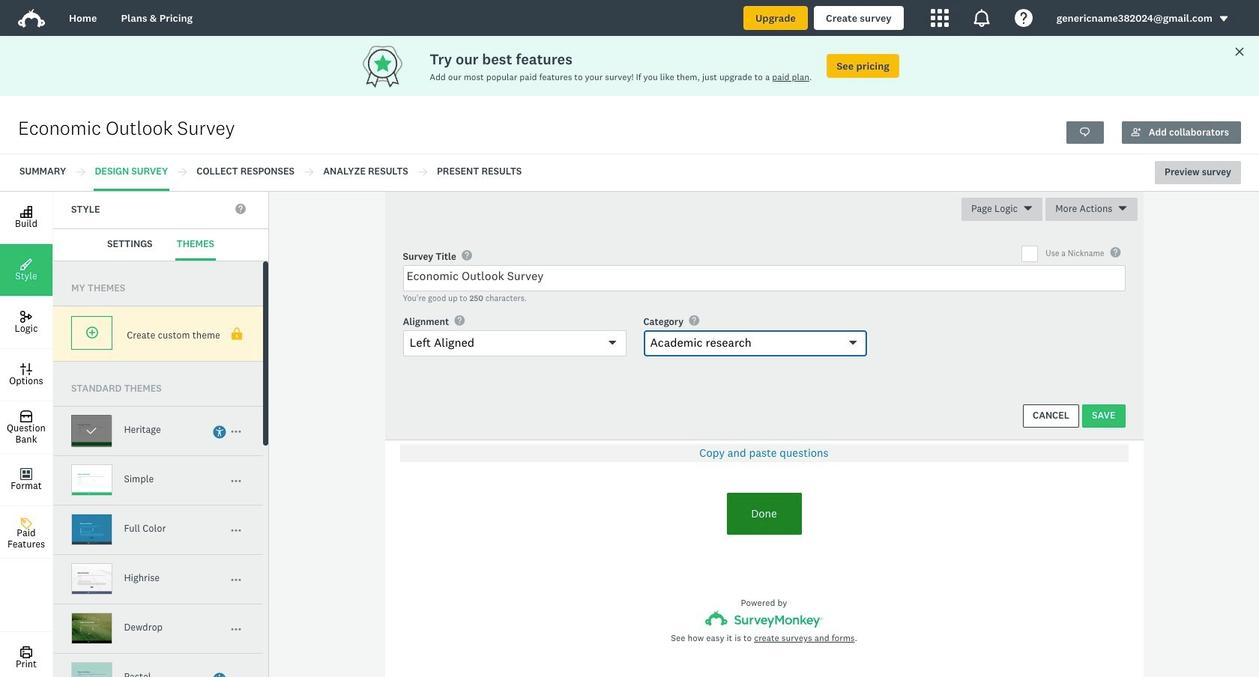 Task type: locate. For each thing, give the bounding box(es) containing it.
1 horizontal spatial products icon image
[[973, 9, 991, 27]]

rewards image
[[360, 42, 430, 90]]

2 products icon image from the left
[[973, 9, 991, 27]]

products icon image
[[931, 9, 949, 27], [973, 9, 991, 27]]

1 products icon image from the left
[[931, 9, 949, 27]]

0 horizontal spatial products icon image
[[931, 9, 949, 27]]



Task type: vqa. For each thing, say whether or not it's contained in the screenshot.
the leftmost Products Icon
yes



Task type: describe. For each thing, give the bounding box(es) containing it.
surveymonkey logo image
[[18, 9, 45, 28]]

help icon image
[[1015, 9, 1033, 27]]

surveymonkey image
[[705, 611, 823, 628]]

dropdown arrow image
[[1219, 14, 1229, 24]]



